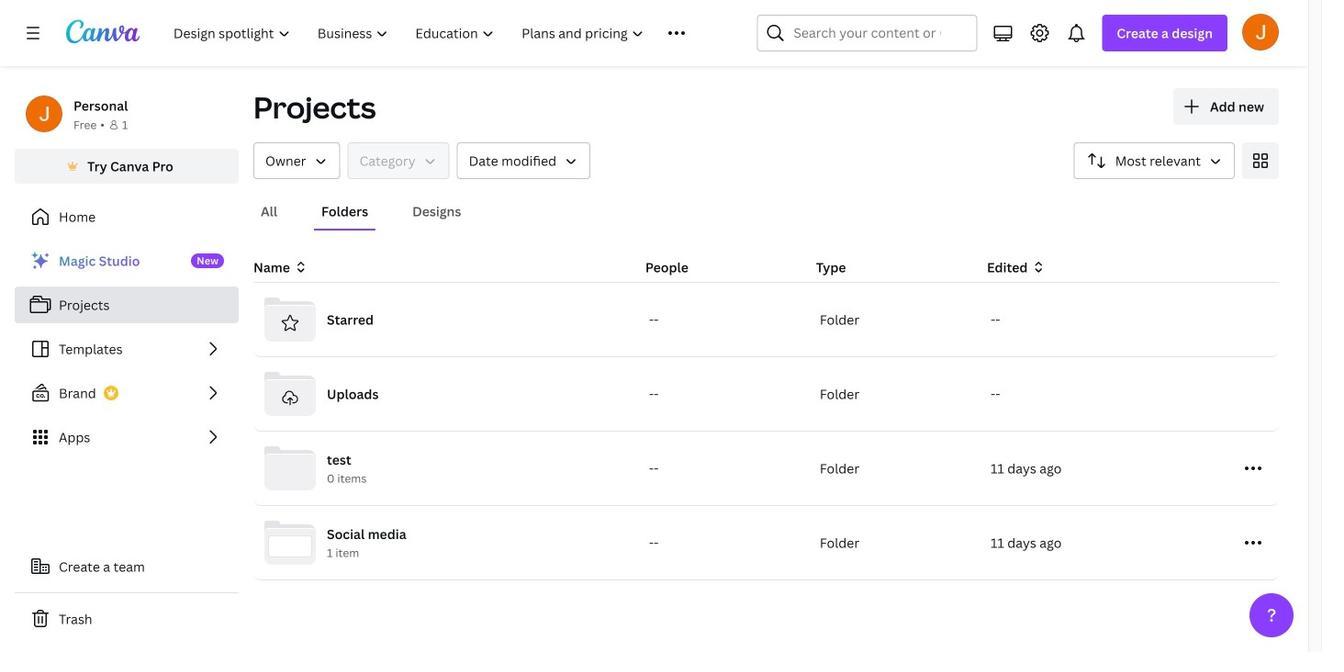 Task type: locate. For each thing, give the bounding box(es) containing it.
top level navigation element
[[162, 15, 713, 51], [162, 15, 713, 51]]

None search field
[[757, 15, 978, 51]]

Date modified button
[[457, 142, 591, 179]]

list
[[15, 242, 239, 456]]

jeremy miller image
[[1243, 14, 1279, 50]]

Search search field
[[794, 16, 941, 51]]



Task type: vqa. For each thing, say whether or not it's contained in the screenshot.
list on the left
yes



Task type: describe. For each thing, give the bounding box(es) containing it.
Sort by button
[[1074, 142, 1235, 179]]



